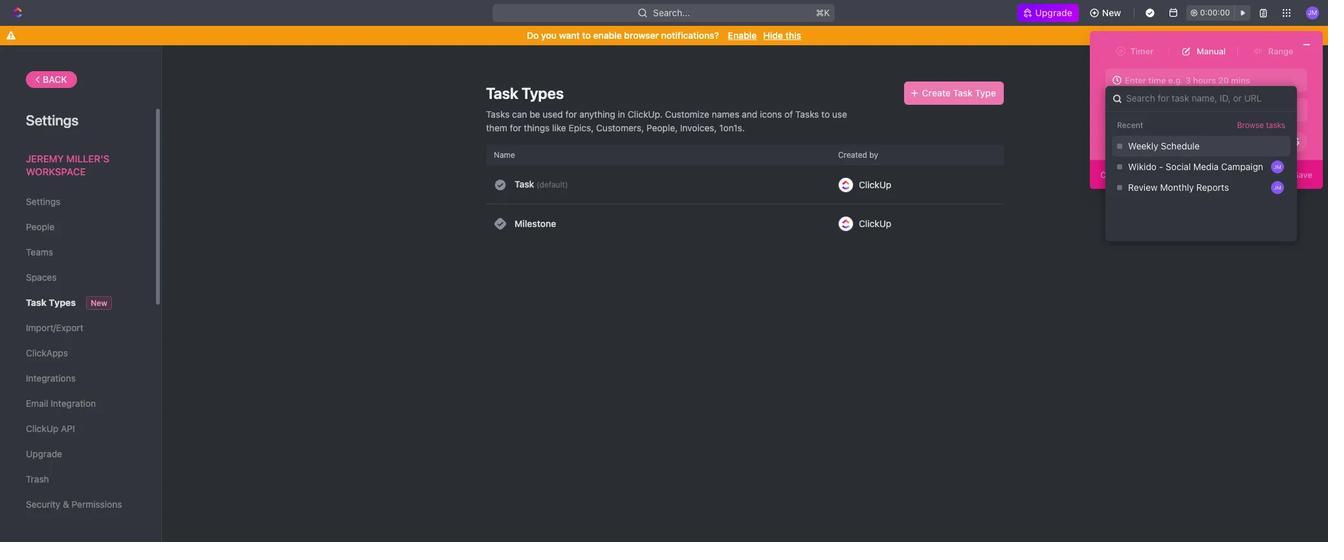 Task type: describe. For each thing, give the bounding box(es) containing it.
task...
[[1153, 105, 1177, 115]]

teams
[[26, 247, 53, 258]]

settings element
[[0, 45, 162, 543]]

teams link
[[26, 242, 129, 264]]

1 horizontal spatial types
[[522, 84, 564, 102]]

reports
[[1197, 182, 1230, 193]]

clickapps link
[[26, 343, 129, 365]]

permissions
[[72, 499, 122, 510]]

jm for review monthly reports
[[1274, 185, 1282, 191]]

jeremy miller's workspace
[[26, 153, 110, 177]]

social
[[1166, 161, 1191, 172]]

used
[[543, 109, 563, 120]]

clickapps
[[26, 348, 68, 359]]

security
[[26, 499, 60, 510]]

task left (default)
[[515, 179, 534, 190]]

back link
[[26, 71, 77, 88]]

integration
[[51, 398, 96, 409]]

epics,
[[569, 122, 594, 133]]

create task type button
[[904, 82, 1004, 105]]

2 horizontal spatial new
[[1257, 105, 1275, 115]]

be
[[530, 109, 540, 120]]

new inside settings element
[[91, 299, 107, 308]]

task
[[1277, 105, 1294, 115]]

email integration link
[[26, 393, 129, 415]]

api
[[61, 423, 75, 434]]

created
[[839, 150, 868, 160]]

select
[[1126, 105, 1151, 115]]

review
[[1129, 182, 1158, 193]]

tasks
[[1267, 121, 1286, 130]]

and
[[742, 109, 758, 120]]

of
[[785, 109, 793, 120]]

browse
[[1238, 121, 1265, 130]]

wikido
[[1129, 161, 1157, 172]]

do
[[527, 30, 539, 41]]

upgrade inside settings element
[[26, 449, 62, 460]]

0 vertical spatial for
[[566, 109, 577, 120]]

created by
[[839, 150, 879, 160]]

clickup.
[[628, 109, 663, 120]]

want
[[559, 30, 580, 41]]

0 vertical spatial to
[[582, 30, 591, 41]]

you
[[541, 30, 557, 41]]

monthly
[[1161, 182, 1194, 193]]

use
[[833, 109, 848, 120]]

do you want to enable browser notifications? enable hide this
[[527, 30, 802, 41]]

browser
[[624, 30, 659, 41]]

new inside new button
[[1103, 7, 1122, 18]]

1 tasks from the left
[[486, 109, 510, 120]]

when:
[[1106, 136, 1130, 146]]

integrations
[[26, 373, 76, 384]]

trash
[[26, 474, 49, 485]]

integrations link
[[26, 368, 129, 390]]

name
[[494, 150, 515, 160]]

select task... button
[[1106, 98, 1237, 122]]

task types inside settings element
[[26, 297, 76, 308]]

in
[[618, 109, 625, 120]]

workspace
[[26, 165, 86, 177]]

spaces
[[26, 272, 57, 283]]

people
[[26, 221, 54, 232]]

people link
[[26, 216, 129, 238]]

customers,
[[596, 122, 644, 133]]

Enter time e.g. 3 hours 20 mins text field
[[1106, 69, 1308, 92]]

+
[[1250, 105, 1255, 115]]

create
[[923, 87, 951, 98]]

task (default)
[[515, 179, 568, 190]]

clickup api
[[26, 423, 75, 434]]

like
[[552, 122, 566, 133]]

to inside tasks can be used for anything in clickup. customize names and icons of tasks to use them for things like epics, customers, people, invoices, 1on1s.
[[822, 109, 830, 120]]

notifications?
[[662, 30, 719, 41]]

manual
[[1197, 46, 1226, 56]]

⌘k
[[816, 7, 831, 18]]

email
[[26, 398, 48, 409]]



Task type: locate. For each thing, give the bounding box(es) containing it.
anything
[[580, 109, 616, 120]]

0 horizontal spatial upgrade link
[[26, 444, 129, 466]]

jm right campaign
[[1274, 164, 1282, 170]]

1 vertical spatial types
[[49, 297, 76, 308]]

upgrade
[[1036, 7, 1073, 18], [26, 449, 62, 460]]

enable
[[728, 30, 757, 41]]

for down can
[[510, 122, 522, 133]]

1 vertical spatial to
[[822, 109, 830, 120]]

0 vertical spatial task types
[[486, 84, 564, 102]]

trash link
[[26, 469, 129, 491]]

1 vertical spatial settings
[[26, 196, 60, 207]]

security & permissions
[[26, 499, 122, 510]]

clickup for task
[[859, 179, 892, 190]]

import/export
[[26, 322, 83, 333]]

1 horizontal spatial task types
[[486, 84, 564, 102]]

wikido - social media campaign
[[1129, 161, 1264, 172]]

things
[[524, 122, 550, 133]]

tasks up them on the top
[[486, 109, 510, 120]]

select task...
[[1126, 105, 1177, 115]]

invoices,
[[680, 122, 717, 133]]

1 vertical spatial jm
[[1274, 185, 1282, 191]]

campaign
[[1222, 161, 1264, 172]]

types up the import/export
[[49, 297, 76, 308]]

back
[[43, 74, 67, 85]]

0 vertical spatial types
[[522, 84, 564, 102]]

upgrade link down clickup api link
[[26, 444, 129, 466]]

1 vertical spatial clickup
[[859, 218, 892, 229]]

jm down "tasks"
[[1274, 185, 1282, 191]]

type
[[976, 87, 997, 98]]

clickup api link
[[26, 418, 129, 440]]

task left type in the top of the page
[[953, 87, 973, 98]]

clickup for milestone
[[859, 218, 892, 229]]

1 horizontal spatial to
[[822, 109, 830, 120]]

browse tasks
[[1238, 121, 1286, 130]]

milestone
[[515, 218, 556, 229]]

task inside button
[[953, 87, 973, 98]]

customize
[[665, 109, 710, 120]]

Search for task name, ID, or URL text field
[[1106, 86, 1298, 111]]

clickup inside clickup api link
[[26, 423, 58, 434]]

1 vertical spatial new
[[1257, 105, 1275, 115]]

0 vertical spatial jm
[[1274, 164, 1282, 170]]

names
[[712, 109, 740, 120]]

upgrade link left new button
[[1018, 4, 1079, 22]]

review monthly reports
[[1129, 182, 1230, 193]]

to
[[582, 30, 591, 41], [822, 109, 830, 120]]

clickup
[[859, 179, 892, 190], [859, 218, 892, 229], [26, 423, 58, 434]]

types up the be
[[522, 84, 564, 102]]

2 jm from the top
[[1274, 185, 1282, 191]]

for
[[566, 109, 577, 120], [510, 122, 522, 133]]

people,
[[647, 122, 678, 133]]

security & permissions link
[[26, 494, 129, 516]]

1 vertical spatial upgrade link
[[26, 444, 129, 466]]

task types up can
[[486, 84, 564, 102]]

settings
[[26, 112, 79, 129], [26, 196, 60, 207]]

miller's
[[66, 153, 110, 164]]

1 horizontal spatial tasks
[[796, 109, 819, 120]]

0 horizontal spatial types
[[49, 297, 76, 308]]

new button
[[1085, 3, 1129, 23]]

1 horizontal spatial upgrade
[[1036, 7, 1073, 18]]

0 horizontal spatial to
[[582, 30, 591, 41]]

email integration
[[26, 398, 96, 409]]

0 horizontal spatial upgrade
[[26, 449, 62, 460]]

0 vertical spatial new
[[1103, 7, 1122, 18]]

2 tasks from the left
[[796, 109, 819, 120]]

-
[[1160, 161, 1164, 172]]

tasks right of
[[796, 109, 819, 120]]

0:00:00 button
[[1187, 5, 1251, 21]]

0 vertical spatial settings
[[26, 112, 79, 129]]

1on1s.
[[720, 122, 745, 133]]

1 vertical spatial task types
[[26, 297, 76, 308]]

settings up people
[[26, 196, 60, 207]]

0 horizontal spatial new
[[91, 299, 107, 308]]

tasks
[[486, 109, 510, 120], [796, 109, 819, 120]]

1 vertical spatial for
[[510, 122, 522, 133]]

1 vertical spatial upgrade
[[26, 449, 62, 460]]

settings inside settings "link"
[[26, 196, 60, 207]]

search...
[[654, 7, 691, 18]]

types inside settings element
[[49, 297, 76, 308]]

upgrade down 'clickup api'
[[26, 449, 62, 460]]

0:00:00
[[1201, 8, 1231, 17]]

media
[[1194, 161, 1219, 172]]

2 settings from the top
[[26, 196, 60, 207]]

jm
[[1274, 164, 1282, 170], [1274, 185, 1282, 191]]

icons
[[760, 109, 782, 120]]

task types
[[486, 84, 564, 102], [26, 297, 76, 308]]

create task type
[[923, 87, 997, 98]]

spaces link
[[26, 267, 129, 289]]

0 vertical spatial upgrade
[[1036, 7, 1073, 18]]

types
[[522, 84, 564, 102], [49, 297, 76, 308]]

0 vertical spatial clickup
[[859, 179, 892, 190]]

hide
[[764, 30, 783, 41]]

to left use
[[822, 109, 830, 120]]

1 horizontal spatial for
[[566, 109, 577, 120]]

1 settings from the top
[[26, 112, 79, 129]]

2 vertical spatial new
[[91, 299, 107, 308]]

settings link
[[26, 191, 129, 213]]

jeremy
[[26, 153, 64, 164]]

0 horizontal spatial for
[[510, 122, 522, 133]]

0 vertical spatial upgrade link
[[1018, 4, 1079, 22]]

task types up the import/export
[[26, 297, 76, 308]]

+ new task
[[1250, 105, 1294, 115]]

tasks can be used for anything in clickup. customize names and icons of tasks to use them for things like epics, customers, people, invoices, 1on1s.
[[486, 109, 848, 133]]

0 horizontal spatial tasks
[[486, 109, 510, 120]]

this
[[786, 30, 802, 41]]

task down spaces
[[26, 297, 47, 308]]

1 jm from the top
[[1274, 164, 1282, 170]]

1 horizontal spatial upgrade link
[[1018, 4, 1079, 22]]

for up epics,
[[566, 109, 577, 120]]

(default)
[[537, 180, 568, 190]]

2 vertical spatial clickup
[[26, 423, 58, 434]]

import/export link
[[26, 317, 129, 339]]

schedule
[[1161, 141, 1200, 152]]

by
[[870, 150, 879, 160]]

task up can
[[486, 84, 519, 102]]

task inside settings element
[[26, 297, 47, 308]]

recent
[[1118, 121, 1144, 130]]

weekly
[[1129, 141, 1159, 152]]

1 horizontal spatial new
[[1103, 7, 1122, 18]]

jm for wikido - social media campaign
[[1274, 164, 1282, 170]]

can
[[512, 109, 527, 120]]

to right want
[[582, 30, 591, 41]]

upgrade left new button
[[1036, 7, 1073, 18]]

weekly schedule
[[1129, 141, 1200, 152]]

upgrade link
[[1018, 4, 1079, 22], [26, 444, 129, 466]]

enable
[[593, 30, 622, 41]]

them
[[486, 122, 508, 133]]

&
[[63, 499, 69, 510]]

0 horizontal spatial task types
[[26, 297, 76, 308]]

settings up the "jeremy"
[[26, 112, 79, 129]]



Task type: vqa. For each thing, say whether or not it's contained in the screenshot.
topmost today dropdown button
no



